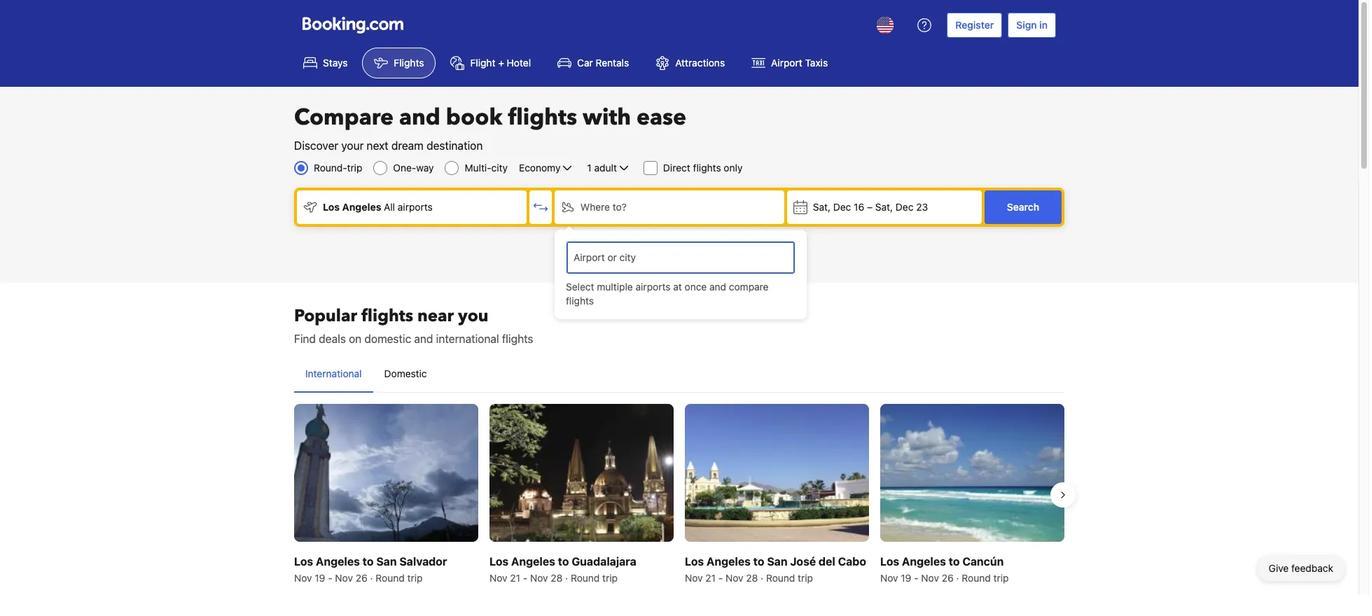 Task type: describe. For each thing, give the bounding box(es) containing it.
sign
[[1016, 19, 1037, 31]]

3 nov from the left
[[490, 572, 507, 584]]

taxis
[[805, 57, 828, 69]]

domestic
[[364, 333, 411, 345]]

sat, dec 16 – sat, dec 23 button
[[787, 190, 982, 224]]

multiple
[[597, 281, 633, 293]]

compare and book flights with ease discover your next dream destination
[[294, 102, 686, 152]]

give
[[1269, 562, 1289, 574]]

international
[[436, 333, 499, 345]]

discover
[[294, 139, 338, 152]]

Airport or city text field
[[572, 250, 789, 265]]

round-trip
[[314, 162, 362, 174]]

los angeles to san josé del cabo nov 21 - nov 28 · round trip
[[685, 556, 866, 584]]

los angeles to san josé del cabo image
[[685, 404, 869, 542]]

round inside los angeles to cancún nov 19 - nov 26 · round trip
[[962, 572, 991, 584]]

1 sat, from the left
[[813, 201, 831, 213]]

register
[[955, 19, 994, 31]]

and inside compare and book flights with ease discover your next dream destination
[[399, 102, 440, 133]]

to for del
[[753, 556, 764, 568]]

21 inside los angeles to guadalajara nov 21 - nov 28 · round trip
[[510, 572, 520, 584]]

· inside los angeles to san salvador nov 19 - nov 26 · round trip
[[370, 572, 373, 584]]

register link
[[947, 13, 1002, 38]]

round inside los angeles to guadalajara nov 21 - nov 28 · round trip
[[571, 572, 600, 584]]

flight
[[470, 57, 495, 69]]

angeles for los angeles to san josé del cabo
[[707, 556, 751, 568]]

next
[[367, 139, 388, 152]]

flights
[[394, 57, 424, 69]]

direct flights only
[[663, 162, 743, 174]]

del
[[819, 556, 835, 568]]

search
[[1007, 201, 1039, 213]]

sign in
[[1016, 19, 1048, 31]]

flights inside select multiple airports at once and compare flights
[[566, 295, 594, 307]]

angeles for los angeles to guadalajara
[[511, 556, 555, 568]]

only
[[724, 162, 743, 174]]

flights inside compare and book flights with ease discover your next dream destination
[[508, 102, 577, 133]]

compare
[[729, 281, 769, 293]]

23
[[916, 201, 928, 213]]

los angeles to cancún image
[[880, 404, 1065, 542]]

trip inside los angeles to cancún nov 19 - nov 26 · round trip
[[993, 572, 1009, 584]]

los angeles all airports
[[323, 201, 433, 213]]

car rentals link
[[546, 48, 641, 78]]

1 adult
[[587, 162, 617, 174]]

los angeles to cancún nov 19 - nov 26 · round trip
[[880, 556, 1009, 584]]

way
[[416, 162, 434, 174]]

deals
[[319, 333, 346, 345]]

and inside popular flights near you find deals on domestic and international flights
[[414, 333, 433, 345]]

angeles for los angeles to cancún
[[902, 556, 946, 568]]

car rentals
[[577, 57, 629, 69]]

san for salvador
[[376, 556, 397, 568]]

dream
[[391, 139, 424, 152]]

1 nov from the left
[[294, 572, 312, 584]]

once
[[685, 281, 707, 293]]

rentals
[[596, 57, 629, 69]]

–
[[867, 201, 873, 213]]

· inside los angeles to cancún nov 19 - nov 26 · round trip
[[956, 572, 959, 584]]

26 inside los angeles to cancún nov 19 - nov 26 · round trip
[[942, 572, 954, 584]]

4 nov from the left
[[530, 572, 548, 584]]

flights left "only"
[[693, 162, 721, 174]]

hotel
[[507, 57, 531, 69]]

2 sat, from the left
[[875, 201, 893, 213]]

on
[[349, 333, 362, 345]]

salvador
[[399, 556, 447, 568]]

flights link
[[362, 48, 436, 78]]

and inside select multiple airports at once and compare flights
[[709, 281, 726, 293]]

select
[[566, 281, 594, 293]]

direct
[[663, 162, 690, 174]]

1 adult button
[[586, 160, 632, 176]]

los angeles to san salvador nov 19 - nov 26 · round trip
[[294, 556, 447, 584]]

los angeles to guadalajara image
[[490, 404, 674, 542]]

stays link
[[291, 48, 360, 78]]

+
[[498, 57, 504, 69]]

19 inside los angeles to cancún nov 19 - nov 26 · round trip
[[901, 572, 911, 584]]

round inside los angeles to san josé del cabo nov 21 - nov 28 · round trip
[[766, 572, 795, 584]]

car
[[577, 57, 593, 69]]

16
[[854, 201, 864, 213]]

ease
[[637, 102, 686, 133]]

6 nov from the left
[[726, 572, 743, 584]]

los angeles to san salvador image
[[294, 404, 478, 542]]

multi-city
[[465, 162, 508, 174]]

near
[[417, 305, 454, 328]]

search button
[[985, 190, 1062, 224]]

where to? button
[[555, 190, 784, 224]]

los angeles to guadalajara nov 21 - nov 28 · round trip
[[490, 556, 636, 584]]

cancún
[[962, 556, 1004, 568]]

los for los angeles to guadalajara
[[490, 556, 509, 568]]

san for josé
[[767, 556, 788, 568]]

all
[[384, 201, 395, 213]]

1
[[587, 162, 592, 174]]

airports inside select multiple airports at once and compare flights
[[636, 281, 671, 293]]

where
[[580, 201, 610, 213]]

angeles for los angeles
[[342, 201, 381, 213]]

flight + hotel link
[[439, 48, 543, 78]]

airport taxis
[[771, 57, 828, 69]]

destination
[[427, 139, 483, 152]]



Task type: vqa. For each thing, say whether or not it's contained in the screenshot.
first 28 from the left
yes



Task type: locate. For each thing, give the bounding box(es) containing it.
2 nov from the left
[[335, 572, 353, 584]]

airport taxis link
[[740, 48, 840, 78]]

sat, left 16
[[813, 201, 831, 213]]

trip inside los angeles to guadalajara nov 21 - nov 28 · round trip
[[602, 572, 618, 584]]

19 inside los angeles to san salvador nov 19 - nov 26 · round trip
[[315, 572, 325, 584]]

1 vertical spatial and
[[709, 281, 726, 293]]

trip
[[347, 162, 362, 174], [407, 572, 423, 584], [602, 572, 618, 584], [798, 572, 813, 584], [993, 572, 1009, 584]]

1 horizontal spatial 21
[[705, 572, 716, 584]]

stays
[[323, 57, 348, 69]]

1 - from the left
[[328, 572, 332, 584]]

2 to from the left
[[558, 556, 569, 568]]

1 horizontal spatial 19
[[901, 572, 911, 584]]

sat,
[[813, 201, 831, 213], [875, 201, 893, 213]]

to for 19
[[949, 556, 960, 568]]

to
[[363, 556, 374, 568], [558, 556, 569, 568], [753, 556, 764, 568], [949, 556, 960, 568]]

sat, right –
[[875, 201, 893, 213]]

san inside los angeles to san josé del cabo nov 21 - nov 28 · round trip
[[767, 556, 788, 568]]

dec left 16
[[833, 201, 851, 213]]

0 horizontal spatial 21
[[510, 572, 520, 584]]

san inside los angeles to san salvador nov 19 - nov 26 · round trip
[[376, 556, 397, 568]]

trip down salvador
[[407, 572, 423, 584]]

1 21 from the left
[[510, 572, 520, 584]]

domestic button
[[373, 356, 438, 392]]

and down near
[[414, 333, 433, 345]]

at
[[673, 281, 682, 293]]

1 horizontal spatial 28
[[746, 572, 758, 584]]

los inside los angeles to cancún nov 19 - nov 26 · round trip
[[880, 556, 899, 568]]

guadalajara
[[572, 556, 636, 568]]

to left salvador
[[363, 556, 374, 568]]

tab list containing international
[[294, 356, 1065, 394]]

1 dec from the left
[[833, 201, 851, 213]]

21
[[510, 572, 520, 584], [705, 572, 716, 584]]

round inside los angeles to san salvador nov 19 - nov 26 · round trip
[[376, 572, 405, 584]]

0 horizontal spatial 28
[[551, 572, 563, 584]]

· inside los angeles to guadalajara nov 21 - nov 28 · round trip
[[565, 572, 568, 584]]

region containing los angeles to san salvador
[[283, 398, 1076, 591]]

flight + hotel
[[470, 57, 531, 69]]

3 · from the left
[[761, 572, 763, 584]]

feedback
[[1291, 562, 1333, 574]]

flights down select
[[566, 295, 594, 307]]

to inside los angeles to guadalajara nov 21 - nov 28 · round trip
[[558, 556, 569, 568]]

booking.com logo image
[[303, 16, 403, 33], [303, 16, 403, 33]]

angeles inside los angeles to cancún nov 19 - nov 26 · round trip
[[902, 556, 946, 568]]

4 · from the left
[[956, 572, 959, 584]]

los for los angeles to san josé del cabo
[[685, 556, 704, 568]]

2 · from the left
[[565, 572, 568, 584]]

2 19 from the left
[[901, 572, 911, 584]]

1 to from the left
[[363, 556, 374, 568]]

and
[[399, 102, 440, 133], [709, 281, 726, 293], [414, 333, 433, 345]]

2 round from the left
[[571, 572, 600, 584]]

trip down guadalajara
[[602, 572, 618, 584]]

your
[[341, 139, 364, 152]]

2 28 from the left
[[746, 572, 758, 584]]

angeles inside los angeles to san josé del cabo nov 21 - nov 28 · round trip
[[707, 556, 751, 568]]

2 - from the left
[[523, 572, 527, 584]]

to left guadalajara
[[558, 556, 569, 568]]

adult
[[594, 162, 617, 174]]

san
[[376, 556, 397, 568], [767, 556, 788, 568]]

8 nov from the left
[[921, 572, 939, 584]]

round down guadalajara
[[571, 572, 600, 584]]

2 dec from the left
[[896, 201, 914, 213]]

with
[[583, 102, 631, 133]]

one-way
[[393, 162, 434, 174]]

los
[[323, 201, 340, 213], [294, 556, 313, 568], [490, 556, 509, 568], [685, 556, 704, 568], [880, 556, 899, 568]]

4 - from the left
[[914, 572, 919, 584]]

4 to from the left
[[949, 556, 960, 568]]

trip down cancún
[[993, 572, 1009, 584]]

airports
[[398, 201, 433, 213], [636, 281, 671, 293]]

josé
[[790, 556, 816, 568]]

popular
[[294, 305, 357, 328]]

round
[[376, 572, 405, 584], [571, 572, 600, 584], [766, 572, 795, 584], [962, 572, 991, 584]]

-
[[328, 572, 332, 584], [523, 572, 527, 584], [718, 572, 723, 584], [914, 572, 919, 584]]

los for los angeles to san salvador
[[294, 556, 313, 568]]

select multiple airports at once and compare flights
[[566, 281, 769, 307]]

5 nov from the left
[[685, 572, 703, 584]]

0 horizontal spatial sat,
[[813, 201, 831, 213]]

los inside los angeles to guadalajara nov 21 - nov 28 · round trip
[[490, 556, 509, 568]]

to left josé
[[753, 556, 764, 568]]

los inside los angeles to san josé del cabo nov 21 - nov 28 · round trip
[[685, 556, 704, 568]]

0 horizontal spatial 19
[[315, 572, 325, 584]]

economy
[[519, 162, 561, 174]]

1 26 from the left
[[356, 572, 368, 584]]

1 · from the left
[[370, 572, 373, 584]]

0 vertical spatial and
[[399, 102, 440, 133]]

2 21 from the left
[[705, 572, 716, 584]]

dec
[[833, 201, 851, 213], [896, 201, 914, 213]]

1 horizontal spatial dec
[[896, 201, 914, 213]]

sat, dec 16 – sat, dec 23
[[813, 201, 928, 213]]

1 19 from the left
[[315, 572, 325, 584]]

3 to from the left
[[753, 556, 764, 568]]

- inside los angeles to cancún nov 19 - nov 26 · round trip
[[914, 572, 919, 584]]

compare
[[294, 102, 394, 133]]

you
[[458, 305, 489, 328]]

1 san from the left
[[376, 556, 397, 568]]

attractions link
[[644, 48, 737, 78]]

round down cancún
[[962, 572, 991, 584]]

airport
[[771, 57, 802, 69]]

round down salvador
[[376, 572, 405, 584]]

angeles for los angeles to san salvador
[[316, 556, 360, 568]]

0 horizontal spatial airports
[[398, 201, 433, 213]]

domestic
[[384, 368, 427, 380]]

trip inside los angeles to san salvador nov 19 - nov 26 · round trip
[[407, 572, 423, 584]]

flights up 'economy'
[[508, 102, 577, 133]]

21 inside los angeles to san josé del cabo nov 21 - nov 28 · round trip
[[705, 572, 716, 584]]

sign in link
[[1008, 13, 1056, 38]]

26
[[356, 572, 368, 584], [942, 572, 954, 584]]

round down josé
[[766, 572, 795, 584]]

san left josé
[[767, 556, 788, 568]]

in
[[1039, 19, 1048, 31]]

flights right the international
[[502, 333, 533, 345]]

- inside los angeles to guadalajara nov 21 - nov 28 · round trip
[[523, 572, 527, 584]]

angeles inside los angeles to guadalajara nov 21 - nov 28 · round trip
[[511, 556, 555, 568]]

give feedback
[[1269, 562, 1333, 574]]

book
[[446, 102, 502, 133]]

trip inside los angeles to san josé del cabo nov 21 - nov 28 · round trip
[[798, 572, 813, 584]]

28 inside los angeles to guadalajara nov 21 - nov 28 · round trip
[[551, 572, 563, 584]]

give feedback button
[[1258, 556, 1345, 581]]

airports left at
[[636, 281, 671, 293]]

to inside los angeles to cancún nov 19 - nov 26 · round trip
[[949, 556, 960, 568]]

angeles inside los angeles to san salvador nov 19 - nov 26 · round trip
[[316, 556, 360, 568]]

2 vertical spatial and
[[414, 333, 433, 345]]

28 inside los angeles to san josé del cabo nov 21 - nov 28 · round trip
[[746, 572, 758, 584]]

round-
[[314, 162, 347, 174]]

0 horizontal spatial 26
[[356, 572, 368, 584]]

- inside los angeles to san josé del cabo nov 21 - nov 28 · round trip
[[718, 572, 723, 584]]

to left cancún
[[949, 556, 960, 568]]

·
[[370, 572, 373, 584], [565, 572, 568, 584], [761, 572, 763, 584], [956, 572, 959, 584]]

los inside los angeles to san salvador nov 19 - nov 26 · round trip
[[294, 556, 313, 568]]

one-
[[393, 162, 416, 174]]

multi-
[[465, 162, 491, 174]]

city
[[491, 162, 508, 174]]

airports right all
[[398, 201, 433, 213]]

1 horizontal spatial airports
[[636, 281, 671, 293]]

· inside los angeles to san josé del cabo nov 21 - nov 28 · round trip
[[761, 572, 763, 584]]

1 horizontal spatial 26
[[942, 572, 954, 584]]

0 vertical spatial airports
[[398, 201, 433, 213]]

flights
[[508, 102, 577, 133], [693, 162, 721, 174], [566, 295, 594, 307], [361, 305, 413, 328], [502, 333, 533, 345]]

region
[[283, 398, 1076, 591]]

cabo
[[838, 556, 866, 568]]

to?
[[613, 201, 627, 213]]

0 horizontal spatial san
[[376, 556, 397, 568]]

flights up domestic
[[361, 305, 413, 328]]

trip down josé
[[798, 572, 813, 584]]

1 28 from the left
[[551, 572, 563, 584]]

1 horizontal spatial san
[[767, 556, 788, 568]]

1 round from the left
[[376, 572, 405, 584]]

attractions
[[675, 57, 725, 69]]

san left salvador
[[376, 556, 397, 568]]

1 vertical spatial airports
[[636, 281, 671, 293]]

los for los angeles to cancún
[[880, 556, 899, 568]]

trip down your
[[347, 162, 362, 174]]

to for 21
[[558, 556, 569, 568]]

popular flights near you find deals on domestic and international flights
[[294, 305, 533, 345]]

international
[[305, 368, 362, 380]]

dec left 23
[[896, 201, 914, 213]]

3 round from the left
[[766, 572, 795, 584]]

where to?
[[580, 201, 627, 213]]

find
[[294, 333, 316, 345]]

to for nov
[[363, 556, 374, 568]]

4 round from the left
[[962, 572, 991, 584]]

2 san from the left
[[767, 556, 788, 568]]

to inside los angeles to san josé del cabo nov 21 - nov 28 · round trip
[[753, 556, 764, 568]]

28
[[551, 572, 563, 584], [746, 572, 758, 584]]

3 - from the left
[[718, 572, 723, 584]]

26 inside los angeles to san salvador nov 19 - nov 26 · round trip
[[356, 572, 368, 584]]

international button
[[294, 356, 373, 392]]

1 horizontal spatial sat,
[[875, 201, 893, 213]]

2 26 from the left
[[942, 572, 954, 584]]

7 nov from the left
[[880, 572, 898, 584]]

and up 'dream'
[[399, 102, 440, 133]]

0 horizontal spatial dec
[[833, 201, 851, 213]]

los for los angeles
[[323, 201, 340, 213]]

and right the once
[[709, 281, 726, 293]]

tab list
[[294, 356, 1065, 394]]

- inside los angeles to san salvador nov 19 - nov 26 · round trip
[[328, 572, 332, 584]]

to inside los angeles to san salvador nov 19 - nov 26 · round trip
[[363, 556, 374, 568]]



